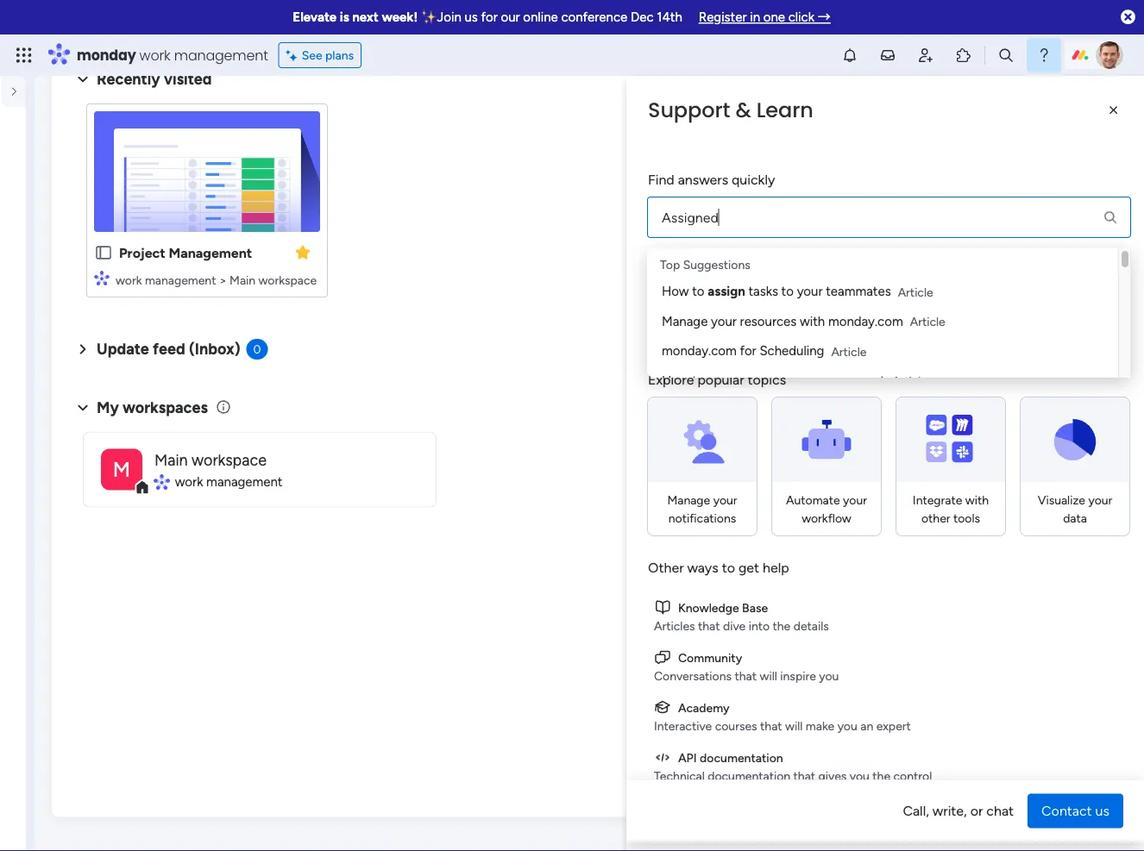 Task type: describe. For each thing, give the bounding box(es) containing it.
explore templates
[[933, 495, 1045, 511]]

in inside the getting started dive right in and get started with the top must-have features
[[771, 320, 781, 336]]

boost
[[870, 436, 906, 452]]

search everything image
[[998, 47, 1015, 64]]

how to assign tasks to your teammates article
[[662, 284, 933, 299]]

how to manage users on your account link
[[662, 371, 885, 391]]

conversations that will inspire you
[[654, 669, 839, 683]]

remove from favorites image
[[294, 244, 312, 261]]

interactive courses that will make you an expert
[[654, 719, 911, 733]]

your right on
[[809, 373, 835, 389]]

search container element
[[647, 169, 1131, 852]]

workspace image
[[101, 449, 142, 491]]

0 vertical spatial main
[[230, 273, 256, 287]]

monday.com for scheduling article
[[662, 343, 867, 359]]

your for visualize your data
[[1089, 493, 1113, 507]]

base
[[742, 601, 768, 615]]

articles that dive into the details
[[654, 619, 829, 633]]

article inside monday.com for scheduling article
[[831, 344, 867, 359]]

project
[[119, 245, 165, 261]]

that down community
[[735, 669, 757, 683]]

tasks
[[748, 284, 778, 299]]

documentation for api
[[700, 751, 783, 765]]

our
[[940, 199, 961, 214]]

contact sales meet our sales experts
[[928, 766, 1049, 800]]

extra links container element
[[647, 592, 1128, 792]]

other
[[648, 560, 684, 576]]

an
[[861, 719, 873, 733]]

your for automate your workflow
[[843, 493, 867, 507]]

how for how to manage users on your account
[[662, 373, 689, 389]]

topics
[[748, 371, 786, 388]]

help center element
[[859, 666, 1118, 735]]

manage your notifications
[[667, 493, 737, 526]]

update feed (inbox)
[[97, 340, 240, 359]]

find answers quickly
[[648, 171, 775, 188]]

apps image
[[955, 47, 973, 64]]

documentation for technical
[[708, 769, 791, 784]]

my workspaces
[[97, 398, 208, 417]]

1 vertical spatial the
[[773, 619, 791, 633]]

help button
[[998, 803, 1058, 831]]

with inside search container element
[[800, 314, 825, 329]]

boost your workflow in minutes with ready-made templates
[[870, 436, 1095, 473]]

how for how to
[[662, 284, 689, 299]]

courses
[[715, 719, 757, 733]]

close recently visited image
[[72, 69, 93, 90]]

notifications image
[[841, 47, 859, 64]]

your up the manage your resources with monday.com article
[[797, 284, 823, 299]]

minutes
[[1015, 436, 1064, 452]]

click
[[788, 9, 815, 25]]

register in one click →
[[699, 9, 831, 25]]

invite members image
[[917, 47, 935, 64]]

0 vertical spatial work
[[139, 45, 170, 65]]

see plans
[[302, 48, 354, 63]]

to up the started
[[781, 284, 794, 299]]

how to manage users on your account article
[[662, 373, 928, 389]]

article inside the manage your resources with monday.com article
[[910, 314, 946, 329]]

community
[[678, 651, 742, 665]]

work management > main workspace
[[116, 273, 317, 287]]

with inside the getting started dive right in and get started with the top must-have features
[[876, 320, 902, 336]]

1 vertical spatial you
[[838, 719, 858, 733]]

elevate is next week! ✨ join us for our online conference dec 14th
[[293, 9, 682, 25]]

app
[[1007, 199, 1031, 214]]

workspace options image
[[12, 171, 29, 188]]

✨
[[421, 9, 434, 25]]

scheduling
[[760, 343, 824, 359]]

dec
[[631, 9, 654, 25]]

templates image image
[[875, 301, 1103, 420]]

0 horizontal spatial main
[[154, 451, 188, 469]]

for inside search container element
[[740, 343, 757, 359]]

help
[[1012, 808, 1043, 825]]

my
[[97, 398, 119, 417]]

0 vertical spatial management
[[174, 45, 268, 65]]

header element
[[626, 76, 1144, 852]]

work management
[[175, 474, 283, 490]]

visited
[[164, 70, 212, 88]]

getting
[[712, 301, 757, 316]]

manage for resources
[[662, 314, 708, 329]]

visualize your data
[[1038, 493, 1113, 526]]

to left manage
[[692, 373, 705, 389]]

terry turtle image
[[1096, 41, 1124, 69]]

started
[[832, 320, 873, 336]]

management
[[169, 245, 252, 261]]

in inside boost your workflow in minutes with ready-made templates
[[1000, 436, 1011, 452]]

api
[[678, 751, 697, 765]]

started
[[760, 301, 804, 316]]

us inside button
[[1096, 803, 1110, 820]]

register in one click → link
[[699, 9, 831, 25]]

your for manage your resources with monday.com article
[[711, 314, 737, 329]]

0 horizontal spatial us
[[465, 9, 478, 25]]

recently visited
[[97, 70, 212, 88]]

experts
[[1009, 786, 1049, 800]]

ways
[[687, 560, 719, 576]]

help image
[[1036, 47, 1053, 64]]

suggestions
[[683, 257, 751, 272]]

support & learn
[[648, 96, 814, 125]]

monday
[[77, 45, 136, 65]]

m
[[113, 457, 130, 482]]

quick start
[[648, 261, 716, 277]]

one
[[763, 9, 785, 25]]

explore templates button
[[870, 486, 1108, 520]]

contact for contact sales meet our sales experts
[[928, 766, 973, 781]]

other ways to get help
[[648, 560, 789, 576]]

you for inspire
[[819, 669, 839, 683]]

week!
[[382, 9, 418, 25]]

find
[[648, 171, 675, 188]]

made
[[910, 457, 945, 473]]

is
[[340, 9, 349, 25]]

management for work management
[[206, 474, 283, 490]]

top suggestions
[[660, 257, 751, 272]]

link container element for articles that dive into the details
[[654, 599, 1121, 617]]

account
[[838, 373, 885, 389]]

close my workspaces image
[[72, 398, 93, 418]]

workspaces
[[123, 398, 208, 417]]

help
[[763, 560, 789, 576]]

2 vertical spatial the
[[873, 769, 891, 784]]

popular
[[698, 371, 744, 388]]

recently
[[97, 70, 160, 88]]

profile
[[994, 60, 1039, 79]]

that left gives
[[794, 769, 816, 784]]

link container element for technical documentation that gives you the control
[[654, 749, 1121, 767]]

see
[[302, 48, 322, 63]]

interactive
[[654, 719, 712, 733]]

into
[[749, 619, 770, 633]]

select product image
[[16, 47, 33, 64]]

plans
[[325, 48, 354, 63]]

integrate with other tools
[[913, 493, 989, 526]]

meet
[[928, 786, 956, 800]]

call,
[[903, 803, 929, 820]]

article inside how to manage users on your account article
[[892, 374, 928, 389]]

→
[[818, 9, 831, 25]]



Task type: vqa. For each thing, say whether or not it's contained in the screenshot.
top 'Public board' icon
no



Task type: locate. For each thing, give the bounding box(es) containing it.
work for work management
[[175, 474, 203, 490]]

1 horizontal spatial the
[[873, 769, 891, 784]]

1 how from the top
[[662, 284, 689, 299]]

link container element
[[654, 599, 1121, 617], [654, 649, 1121, 667], [654, 699, 1121, 717], [654, 749, 1121, 767]]

0 vertical spatial will
[[760, 669, 777, 683]]

2 horizontal spatial the
[[905, 320, 924, 336]]

2 vertical spatial you
[[850, 769, 870, 784]]

academy
[[678, 701, 730, 715]]

how down quick start in the right top of the page
[[662, 284, 689, 299]]

1 horizontal spatial for
[[740, 343, 757, 359]]

the left "top"
[[905, 320, 924, 336]]

option
[[0, 241, 26, 244]]

0 vertical spatial workflow
[[940, 436, 997, 452]]

1 vertical spatial management
[[145, 273, 216, 287]]

1 vertical spatial our
[[959, 786, 976, 800]]

integrate
[[913, 493, 962, 507]]

will
[[760, 669, 777, 683], [785, 719, 803, 733]]

0 vertical spatial monday.com
[[828, 314, 903, 329]]

0 horizontal spatial in
[[750, 9, 760, 25]]

your
[[797, 284, 823, 299], [711, 314, 737, 329], [809, 373, 835, 389], [909, 436, 937, 452], [713, 493, 737, 507], [843, 493, 867, 507], [1089, 493, 1113, 507]]

0 horizontal spatial contact
[[928, 766, 973, 781]]

main right workspace image
[[154, 451, 188, 469]]

api documentation
[[678, 751, 783, 765]]

elevate
[[293, 9, 337, 25]]

manage left dive
[[662, 314, 708, 329]]

workflow for boost
[[940, 436, 997, 452]]

your for boost your workflow in minutes with ready-made templates
[[909, 436, 937, 452]]

(inbox)
[[189, 340, 240, 359]]

knowledge
[[678, 601, 739, 615]]

control
[[894, 769, 932, 784]]

getting started logo image
[[666, 308, 687, 329]]

our
[[501, 9, 520, 25], [959, 786, 976, 800]]

templates up explore templates button
[[948, 457, 1010, 473]]

us right join at the left top
[[465, 9, 478, 25]]

with right started
[[876, 320, 902, 336]]

0 vertical spatial the
[[905, 320, 924, 336]]

manage for notifications
[[667, 493, 710, 507]]

1 vertical spatial in
[[771, 320, 781, 336]]

&
[[736, 96, 751, 125]]

lottie animation image
[[0, 756, 26, 852]]

for right join at the left top
[[481, 9, 498, 25]]

1 vertical spatial us
[[1096, 803, 1110, 820]]

get inside the getting started dive right in and get started with the top must-have features
[[809, 320, 829, 336]]

0 vertical spatial templates
[[948, 457, 1010, 473]]

in left "minutes"
[[1000, 436, 1011, 452]]

that down knowledge
[[698, 619, 720, 633]]

with
[[800, 314, 825, 329], [876, 320, 902, 336], [1068, 436, 1095, 452], [965, 493, 989, 507]]

with inside boost your workflow in minutes with ready-made templates
[[1068, 436, 1095, 452]]

work for work management > main workspace
[[116, 273, 142, 287]]

update
[[97, 340, 149, 359]]

1 vertical spatial how
[[662, 373, 689, 389]]

you left an
[[838, 719, 858, 733]]

1 vertical spatial work
[[116, 273, 142, 287]]

you right inspire
[[819, 669, 839, 683]]

How can we help? search field
[[647, 197, 1131, 238]]

with up tools
[[965, 493, 989, 507]]

1 vertical spatial manage
[[667, 493, 710, 507]]

resources
[[740, 314, 797, 329]]

0 horizontal spatial monday.com
[[662, 343, 737, 359]]

your
[[958, 60, 990, 79]]

explore popular topics
[[648, 371, 786, 388]]

integrate with other tools link
[[896, 397, 1006, 537]]

main right >
[[230, 273, 256, 287]]

article inside how to assign tasks to your teammates article
[[898, 285, 933, 299]]

see plans button
[[278, 42, 362, 68]]

work up the recently visited
[[139, 45, 170, 65]]

workspace down the remove from favorites image
[[258, 273, 317, 287]]

work
[[139, 45, 170, 65], [116, 273, 142, 287], [175, 474, 203, 490]]

0 vertical spatial get
[[809, 320, 829, 336]]

1 vertical spatial workflow
[[802, 511, 852, 526]]

1 vertical spatial contact
[[1042, 803, 1092, 820]]

that right 'courses'
[[760, 719, 782, 733]]

link container element for interactive courses that will make you an expert
[[654, 699, 1121, 717]]

contact inside contact sales meet our sales experts
[[928, 766, 973, 781]]

dive
[[723, 619, 746, 633]]

project management
[[119, 245, 252, 261]]

ready-
[[870, 457, 910, 473]]

0 vertical spatial us
[[465, 9, 478, 25]]

right
[[741, 320, 768, 336]]

1 vertical spatial explore
[[933, 495, 979, 511]]

1 vertical spatial main
[[154, 451, 188, 469]]

1 horizontal spatial main
[[230, 273, 256, 287]]

open update feed (inbox) image
[[72, 339, 93, 360]]

4 link container element from the top
[[654, 749, 1121, 767]]

2 horizontal spatial in
[[1000, 436, 1011, 452]]

complete your profile
[[885, 60, 1039, 79]]

0 horizontal spatial the
[[773, 619, 791, 633]]

management down project management
[[145, 273, 216, 287]]

the left control
[[873, 769, 891, 784]]

0 vertical spatial documentation
[[700, 751, 783, 765]]

inspire
[[780, 669, 816, 683]]

article left must-
[[910, 314, 946, 329]]

in left the "one" at right
[[750, 9, 760, 25]]

get
[[809, 320, 829, 336], [739, 560, 759, 576]]

0 vertical spatial our
[[501, 9, 520, 25]]

0 horizontal spatial our
[[501, 9, 520, 25]]

0 vertical spatial contact
[[928, 766, 973, 781]]

1 horizontal spatial workflow
[[940, 436, 997, 452]]

link container element containing academy
[[654, 699, 1121, 717]]

contact up meet
[[928, 766, 973, 781]]

answers
[[678, 171, 728, 188]]

1 horizontal spatial get
[[809, 320, 829, 336]]

0 horizontal spatial workflow
[[802, 511, 852, 526]]

management up the "visited"
[[174, 45, 268, 65]]

>
[[219, 273, 227, 287]]

monday.com up explore popular topics
[[662, 343, 737, 359]]

2 vertical spatial work
[[175, 474, 203, 490]]

with right "minutes"
[[1068, 436, 1095, 452]]

explore
[[648, 371, 694, 388], [933, 495, 979, 511]]

link container element containing community
[[654, 649, 1121, 667]]

article up the getting started dive right in and get started with the top must-have features
[[898, 285, 933, 299]]

your right the automate
[[843, 493, 867, 507]]

2 how from the top
[[662, 373, 689, 389]]

your up made
[[909, 436, 937, 452]]

manage
[[708, 373, 754, 389]]

public board image
[[94, 243, 113, 262]]

must-
[[950, 320, 985, 336]]

mobile
[[965, 199, 1004, 214]]

1 vertical spatial monday.com
[[662, 343, 737, 359]]

contact us button
[[1028, 794, 1124, 829]]

0 horizontal spatial explore
[[648, 371, 694, 388]]

article down started
[[831, 344, 867, 359]]

link container element containing knowledge base
[[654, 599, 1121, 617]]

your for manage your notifications
[[713, 493, 737, 507]]

us right help
[[1096, 803, 1110, 820]]

articles
[[654, 619, 695, 633]]

workspace
[[258, 273, 317, 287], [192, 451, 267, 469]]

workflow inside the automate your workflow
[[802, 511, 852, 526]]

with inside integrate with other tools
[[965, 493, 989, 507]]

will left inspire
[[760, 669, 777, 683]]

chat
[[987, 803, 1014, 820]]

contact sales element
[[859, 748, 1118, 817]]

explore inside button
[[933, 495, 979, 511]]

1 horizontal spatial will
[[785, 719, 803, 733]]

0 vertical spatial sales
[[976, 766, 1003, 781]]

complete
[[885, 60, 955, 79]]

and
[[784, 320, 806, 336]]

monday.com down teammates
[[828, 314, 903, 329]]

workspace up work management
[[192, 451, 267, 469]]

documentation down the api documentation
[[708, 769, 791, 784]]

manage inside search container element
[[662, 314, 708, 329]]

1 horizontal spatial our
[[959, 786, 976, 800]]

1 horizontal spatial us
[[1096, 803, 1110, 820]]

workflow up made
[[940, 436, 997, 452]]

teammates
[[826, 284, 891, 299]]

your inside manage your notifications
[[713, 493, 737, 507]]

monday.com
[[828, 314, 903, 329], [662, 343, 737, 359]]

technical documentation that gives you the control
[[654, 769, 932, 784]]

register
[[699, 9, 747, 25]]

get left help at right
[[739, 560, 759, 576]]

1 vertical spatial will
[[785, 719, 803, 733]]

templates right tools
[[983, 495, 1045, 511]]

0 vertical spatial you
[[819, 669, 839, 683]]

how
[[662, 284, 689, 299], [662, 373, 689, 389]]

0 vertical spatial how
[[662, 284, 689, 299]]

your right the visualize
[[1089, 493, 1113, 507]]

management for work management > main workspace
[[145, 273, 216, 287]]

your inside the automate your workflow
[[843, 493, 867, 507]]

0 vertical spatial manage
[[662, 314, 708, 329]]

2 vertical spatial in
[[1000, 436, 1011, 452]]

call, write, or chat
[[903, 803, 1014, 820]]

to right ways
[[722, 560, 735, 576]]

your inside 'visualize your data'
[[1089, 493, 1113, 507]]

templates inside boost your workflow in minutes with ready-made templates
[[948, 457, 1010, 473]]

our up call, write, or chat
[[959, 786, 976, 800]]

explore for explore popular topics
[[648, 371, 694, 388]]

contact us
[[1042, 803, 1110, 820]]

visualize your data link
[[1020, 397, 1130, 537]]

documentation down 'courses'
[[700, 751, 783, 765]]

1 vertical spatial documentation
[[708, 769, 791, 784]]

get right and
[[809, 320, 829, 336]]

manage your notifications link
[[647, 397, 758, 537]]

our left online
[[501, 9, 520, 25]]

0 horizontal spatial for
[[481, 9, 498, 25]]

conversations
[[654, 669, 732, 683]]

you for gives
[[850, 769, 870, 784]]

inbox image
[[879, 47, 897, 64]]

link container element for conversations that will inspire you
[[654, 649, 1121, 667]]

automate
[[786, 493, 840, 507]]

to down the start
[[692, 284, 705, 299]]

1 horizontal spatial explore
[[933, 495, 979, 511]]

article right account
[[892, 374, 928, 389]]

getting started dive right in and get started with the top must-have features
[[712, 301, 1063, 336]]

1 vertical spatial get
[[739, 560, 759, 576]]

learn
[[757, 96, 814, 125]]

notifications
[[669, 511, 736, 526]]

0
[[253, 342, 261, 357]]

with down how to assign tasks to your teammates article
[[800, 314, 825, 329]]

expert
[[876, 719, 911, 733]]

contact inside button
[[1042, 803, 1092, 820]]

contact
[[928, 766, 973, 781], [1042, 803, 1092, 820]]

management down main workspace
[[206, 474, 283, 490]]

quick
[[648, 261, 684, 277]]

1 vertical spatial sales
[[979, 786, 1006, 800]]

manage inside manage your notifications
[[667, 493, 710, 507]]

work down project
[[116, 273, 142, 287]]

0 horizontal spatial will
[[760, 669, 777, 683]]

install
[[903, 199, 937, 214]]

our inside contact sales meet our sales experts
[[959, 786, 976, 800]]

for down right
[[740, 343, 757, 359]]

support
[[648, 96, 730, 125]]

in left and
[[771, 320, 781, 336]]

install our mobile app
[[903, 199, 1031, 214]]

data
[[1063, 511, 1087, 526]]

main workspace
[[154, 451, 267, 469]]

your inside boost your workflow in minutes with ready-made templates
[[909, 436, 937, 452]]

1 link container element from the top
[[654, 599, 1121, 617]]

work down main workspace
[[175, 474, 203, 490]]

2 vertical spatial management
[[206, 474, 283, 490]]

your up notifications
[[713, 493, 737, 507]]

0 vertical spatial explore
[[648, 371, 694, 388]]

top
[[660, 257, 680, 272]]

features
[[1015, 320, 1063, 336]]

the right the into on the bottom of the page
[[773, 619, 791, 633]]

0 vertical spatial for
[[481, 9, 498, 25]]

1 horizontal spatial contact
[[1042, 803, 1092, 820]]

you right gives
[[850, 769, 870, 784]]

contact for contact us
[[1042, 803, 1092, 820]]

manage your resources with monday.com article
[[662, 314, 946, 329]]

how left popular
[[662, 373, 689, 389]]

tools
[[954, 511, 980, 526]]

0 vertical spatial in
[[750, 9, 760, 25]]

manage up notifications
[[667, 493, 710, 507]]

0 horizontal spatial get
[[739, 560, 759, 576]]

your down assign
[[711, 314, 737, 329]]

automate your workflow link
[[771, 397, 882, 537]]

1 horizontal spatial in
[[771, 320, 781, 336]]

or
[[971, 803, 983, 820]]

templates inside explore templates button
[[983, 495, 1045, 511]]

1 horizontal spatial monday.com
[[828, 314, 903, 329]]

lottie animation element
[[0, 756, 26, 852]]

workflow for automate
[[802, 511, 852, 526]]

14th
[[657, 9, 682, 25]]

workflow inside boost your workflow in minutes with ready-made templates
[[940, 436, 997, 452]]

1 vertical spatial workspace
[[192, 451, 267, 469]]

0 vertical spatial workspace
[[258, 273, 317, 287]]

list box
[[0, 238, 35, 504]]

feed
[[153, 340, 185, 359]]

workflow down the automate
[[802, 511, 852, 526]]

1 vertical spatial templates
[[983, 495, 1045, 511]]

3 link container element from the top
[[654, 699, 1121, 717]]

quickly
[[732, 171, 775, 188]]

contact down experts
[[1042, 803, 1092, 820]]

explore for explore templates
[[933, 495, 979, 511]]

the inside the getting started dive right in and get started with the top must-have features
[[905, 320, 924, 336]]

1 vertical spatial for
[[740, 343, 757, 359]]

link container element containing api documentation
[[654, 749, 1121, 767]]

2 link container element from the top
[[654, 649, 1121, 667]]

will left make
[[785, 719, 803, 733]]

article
[[898, 285, 933, 299], [910, 314, 946, 329], [831, 344, 867, 359], [892, 374, 928, 389]]



